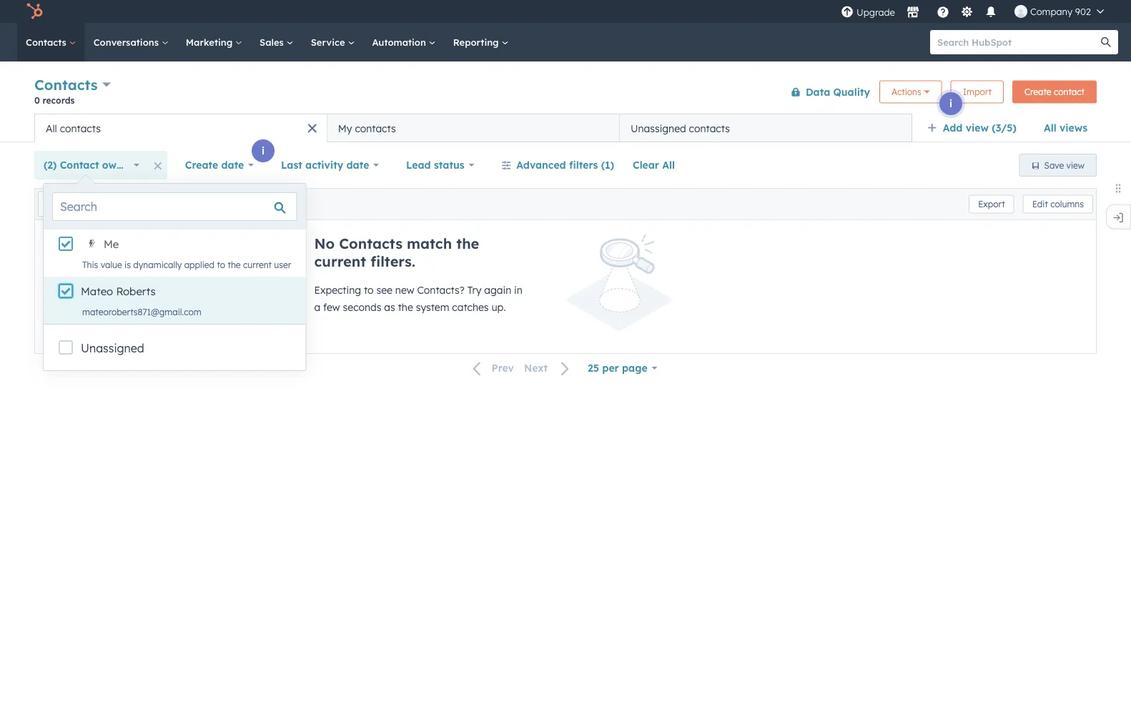 Task type: vqa. For each thing, say whether or not it's contained in the screenshot.
"All" inside the All views link
yes



Task type: describe. For each thing, give the bounding box(es) containing it.
Search search field
[[52, 192, 297, 221]]

add view (3/5)
[[944, 122, 1017, 134]]

this
[[82, 259, 98, 270]]

automation
[[372, 36, 429, 48]]

current inside list box
[[243, 259, 272, 270]]

settings image
[[961, 6, 974, 19]]

upgrade
[[857, 6, 896, 18]]

save
[[1045, 160, 1065, 171]]

all views link
[[1035, 114, 1098, 142]]

(2) contact owner
[[44, 159, 133, 171]]

this value is dynamically applied to the current user
[[82, 259, 291, 270]]

save view
[[1045, 160, 1085, 171]]

add view (3/5) button
[[919, 114, 1035, 142]]

create for create contact
[[1025, 87, 1052, 97]]

i for the rightmost i button
[[950, 97, 953, 110]]

company
[[1031, 5, 1073, 17]]

all for all views
[[1045, 122, 1057, 134]]

(1)
[[602, 159, 615, 171]]

settings link
[[959, 4, 977, 19]]

advanced
[[517, 159, 566, 171]]

no contacts match the current filters.
[[314, 235, 480, 270]]

hubspot image
[[26, 3, 43, 20]]

company 902
[[1031, 5, 1092, 17]]

try
[[468, 284, 482, 297]]

service
[[311, 36, 348, 48]]

columns
[[1051, 199, 1085, 210]]

my contacts
[[338, 122, 396, 135]]

actions button
[[880, 80, 943, 103]]

owner
[[102, 159, 133, 171]]

create contact button
[[1013, 80, 1098, 103]]

(3/5)
[[993, 122, 1017, 134]]

0 records
[[34, 95, 75, 106]]

user
[[274, 259, 291, 270]]

edit columns
[[1033, 199, 1085, 210]]

mateo roberts image
[[1015, 5, 1028, 18]]

in
[[515, 284, 523, 297]]

last activity date
[[281, 159, 369, 171]]

export
[[979, 199, 1006, 210]]

all views
[[1045, 122, 1088, 134]]

system
[[416, 301, 450, 314]]

next
[[524, 362, 548, 375]]

roberts
[[116, 285, 156, 298]]

edit columns button
[[1024, 195, 1094, 214]]

contact
[[1055, 87, 1085, 97]]

hubspot link
[[17, 3, 54, 20]]

mateo roberts
[[81, 285, 156, 298]]

all contacts button
[[34, 114, 327, 142]]

0 horizontal spatial to
[[217, 259, 225, 270]]

(2)
[[44, 159, 57, 171]]

no
[[314, 235, 335, 253]]

dynamically
[[133, 259, 182, 270]]

data
[[806, 86, 831, 98]]

Search HubSpot search field
[[931, 30, 1106, 54]]

page
[[623, 362, 648, 375]]

quality
[[834, 86, 871, 98]]

as
[[385, 301, 396, 314]]

my contacts button
[[327, 114, 620, 142]]

expecting to see new contacts? try again in a few seconds as the system catches up.
[[314, 284, 523, 314]]

marketing link
[[177, 23, 251, 62]]

advanced filters (1) button
[[493, 151, 624, 180]]

contact
[[60, 159, 99, 171]]

current inside "no contacts match the current filters."
[[314, 253, 366, 270]]

contacts inside popup button
[[34, 76, 98, 94]]

up.
[[492, 301, 506, 314]]

(2) contact owner button
[[34, 151, 149, 180]]

contacts link
[[17, 23, 85, 62]]

reporting link
[[445, 23, 518, 62]]

marketplaces button
[[899, 0, 929, 23]]

notifications button
[[980, 0, 1004, 23]]

export button
[[970, 195, 1015, 214]]

me
[[104, 238, 119, 251]]

unassigned for unassigned contacts
[[631, 122, 687, 135]]

mateo
[[81, 285, 113, 298]]

contacts inside "no contacts match the current filters."
[[339, 235, 403, 253]]

0 horizontal spatial the
[[228, 259, 241, 270]]

lead status button
[[397, 151, 484, 180]]

unassigned contacts button
[[620, 114, 913, 142]]

lead status
[[406, 159, 465, 171]]

25 per page button
[[579, 354, 667, 383]]

view for add
[[966, 122, 990, 134]]

status
[[434, 159, 465, 171]]

0
[[34, 95, 40, 106]]

i for i button to the bottom
[[262, 145, 265, 157]]

marketing
[[186, 36, 235, 48]]

contacts for unassigned contacts
[[690, 122, 730, 135]]

my
[[338, 122, 352, 135]]

upgrade image
[[841, 6, 854, 19]]

next button
[[519, 359, 579, 378]]

see
[[377, 284, 393, 297]]

prev button
[[465, 359, 519, 378]]

contacts button
[[34, 74, 111, 95]]



Task type: locate. For each thing, give the bounding box(es) containing it.
date left last at the top
[[221, 159, 244, 171]]

view
[[966, 122, 990, 134], [1067, 160, 1085, 171]]

to
[[217, 259, 225, 270], [364, 284, 374, 297]]

clear all button
[[624, 151, 685, 180]]

2 date from the left
[[347, 159, 369, 171]]

0 horizontal spatial view
[[966, 122, 990, 134]]

all right 'clear'
[[663, 159, 676, 171]]

clear
[[633, 159, 660, 171]]

last activity date button
[[272, 151, 389, 180]]

import button
[[951, 80, 1005, 103]]

edit
[[1033, 199, 1049, 210]]

create date
[[185, 159, 244, 171]]

i button up the "add"
[[940, 92, 963, 115]]

0 vertical spatial to
[[217, 259, 225, 270]]

all for all contacts
[[46, 122, 57, 135]]

reporting
[[453, 36, 502, 48]]

0 horizontal spatial date
[[221, 159, 244, 171]]

contacts for all contacts
[[60, 122, 101, 135]]

list box
[[44, 230, 306, 324]]

2 horizontal spatial contacts
[[690, 122, 730, 135]]

0 vertical spatial view
[[966, 122, 990, 134]]

again
[[485, 284, 512, 297]]

pagination navigation
[[465, 359, 579, 378]]

to inside the expecting to see new contacts? try again in a few seconds as the system catches up.
[[364, 284, 374, 297]]

1 contacts from the left
[[60, 122, 101, 135]]

all left views
[[1045, 122, 1057, 134]]

import
[[964, 87, 992, 97]]

view inside button
[[1067, 160, 1085, 171]]

lead
[[406, 159, 431, 171]]

all
[[1045, 122, 1057, 134], [46, 122, 57, 135], [663, 159, 676, 171]]

seconds
[[343, 301, 382, 314]]

current
[[314, 253, 366, 270], [243, 259, 272, 270]]

1 horizontal spatial i
[[950, 97, 953, 110]]

the right the as
[[398, 301, 413, 314]]

sales
[[260, 36, 287, 48]]

contacts right "no"
[[339, 235, 403, 253]]

mateoroberts871@gmail.com
[[82, 307, 202, 317]]

catches
[[452, 301, 489, 314]]

the right 'applied'
[[228, 259, 241, 270]]

i
[[950, 97, 953, 110], [262, 145, 265, 157]]

create inside popup button
[[185, 159, 218, 171]]

the inside "no contacts match the current filters."
[[457, 235, 480, 253]]

1 horizontal spatial date
[[347, 159, 369, 171]]

1 vertical spatial unassigned
[[81, 341, 144, 356]]

few
[[323, 301, 340, 314]]

contacts up records
[[34, 76, 98, 94]]

save view button
[[1020, 154, 1098, 177]]

contacts for my contacts
[[355, 122, 396, 135]]

view inside popup button
[[966, 122, 990, 134]]

1 horizontal spatial unassigned
[[631, 122, 687, 135]]

date
[[221, 159, 244, 171], [347, 159, 369, 171]]

unassigned up 'clear all'
[[631, 122, 687, 135]]

list box containing me
[[44, 230, 306, 324]]

contacts
[[60, 122, 101, 135], [355, 122, 396, 135], [690, 122, 730, 135]]

menu
[[840, 0, 1115, 23]]

0 horizontal spatial i
[[262, 145, 265, 157]]

help image
[[937, 6, 950, 19]]

clear all
[[633, 159, 676, 171]]

0 horizontal spatial current
[[243, 259, 272, 270]]

0 horizontal spatial unassigned
[[81, 341, 144, 356]]

date right activity
[[347, 159, 369, 171]]

value
[[101, 259, 122, 270]]

unassigned down mateoroberts871@gmail.com
[[81, 341, 144, 356]]

1 date from the left
[[221, 159, 244, 171]]

service link
[[302, 23, 364, 62]]

contacts
[[26, 36, 69, 48], [34, 76, 98, 94], [339, 235, 403, 253]]

to right 'applied'
[[217, 259, 225, 270]]

0 horizontal spatial all
[[46, 122, 57, 135]]

1 vertical spatial view
[[1067, 160, 1085, 171]]

1 horizontal spatial i button
[[940, 92, 963, 115]]

unassigned for unassigned
[[81, 341, 144, 356]]

0 vertical spatial contacts
[[26, 36, 69, 48]]

current left user at the left of the page
[[243, 259, 272, 270]]

notifications image
[[985, 6, 998, 19]]

25 per page
[[588, 362, 648, 375]]

the right the match
[[457, 235, 480, 253]]

date inside popup button
[[347, 159, 369, 171]]

per
[[603, 362, 619, 375]]

2 contacts from the left
[[355, 122, 396, 135]]

add
[[944, 122, 963, 134]]

unassigned
[[631, 122, 687, 135], [81, 341, 144, 356]]

1 horizontal spatial create
[[1025, 87, 1052, 97]]

2 horizontal spatial the
[[457, 235, 480, 253]]

filters.
[[371, 253, 416, 270]]

2 vertical spatial the
[[398, 301, 413, 314]]

1 vertical spatial i button
[[252, 140, 275, 162]]

0 vertical spatial the
[[457, 235, 480, 253]]

search image
[[1102, 37, 1112, 47]]

0 vertical spatial unassigned
[[631, 122, 687, 135]]

contacts banner
[[34, 73, 1098, 114]]

0 horizontal spatial contacts
[[60, 122, 101, 135]]

unassigned inside unassigned contacts button
[[631, 122, 687, 135]]

data quality button
[[782, 78, 872, 106]]

1 vertical spatial the
[[228, 259, 241, 270]]

new
[[396, 284, 415, 297]]

current up expecting at the top left of page
[[314, 253, 366, 270]]

902
[[1076, 5, 1092, 17]]

i button
[[940, 92, 963, 115], [252, 140, 275, 162]]

1 vertical spatial contacts
[[34, 76, 98, 94]]

1 horizontal spatial all
[[663, 159, 676, 171]]

marketplaces image
[[907, 6, 920, 19]]

the inside the expecting to see new contacts? try again in a few seconds as the system catches up.
[[398, 301, 413, 314]]

1 vertical spatial i
[[262, 145, 265, 157]]

is
[[125, 259, 131, 270]]

0 vertical spatial i
[[950, 97, 953, 110]]

date inside popup button
[[221, 159, 244, 171]]

1 horizontal spatial to
[[364, 284, 374, 297]]

advanced filters (1)
[[517, 159, 615, 171]]

views
[[1060, 122, 1088, 134]]

activity
[[306, 159, 344, 171]]

create date button
[[176, 151, 263, 180]]

1 horizontal spatial the
[[398, 301, 413, 314]]

0 vertical spatial create
[[1025, 87, 1052, 97]]

0 horizontal spatial i button
[[252, 140, 275, 162]]

match
[[407, 235, 452, 253]]

menu containing company 902
[[840, 0, 1115, 23]]

conversations link
[[85, 23, 177, 62]]

create down all contacts button
[[185, 159, 218, 171]]

2 vertical spatial contacts
[[339, 235, 403, 253]]

the
[[457, 235, 480, 253], [228, 259, 241, 270], [398, 301, 413, 314]]

view for save
[[1067, 160, 1085, 171]]

search button
[[1095, 30, 1119, 54]]

25
[[588, 362, 600, 375]]

1 horizontal spatial view
[[1067, 160, 1085, 171]]

unassigned contacts
[[631, 122, 730, 135]]

3 contacts from the left
[[690, 122, 730, 135]]

to left 'see'
[[364, 284, 374, 297]]

sales link
[[251, 23, 302, 62]]

0 vertical spatial i button
[[940, 92, 963, 115]]

all contacts
[[46, 122, 101, 135]]

contacts down hubspot link
[[26, 36, 69, 48]]

conversations
[[94, 36, 162, 48]]

create contact
[[1025, 87, 1085, 97]]

view right save
[[1067, 160, 1085, 171]]

create inside button
[[1025, 87, 1052, 97]]

create left contact
[[1025, 87, 1052, 97]]

i button left last at the top
[[252, 140, 275, 162]]

help button
[[932, 0, 956, 23]]

1 vertical spatial to
[[364, 284, 374, 297]]

a
[[314, 301, 321, 314]]

1 vertical spatial create
[[185, 159, 218, 171]]

1 horizontal spatial contacts
[[355, 122, 396, 135]]

0 horizontal spatial create
[[185, 159, 218, 171]]

1 horizontal spatial current
[[314, 253, 366, 270]]

all down 0 records
[[46, 122, 57, 135]]

2 horizontal spatial all
[[1045, 122, 1057, 134]]

contacts?
[[417, 284, 465, 297]]

records
[[43, 95, 75, 106]]

automation link
[[364, 23, 445, 62]]

filters
[[570, 159, 598, 171]]

last
[[281, 159, 303, 171]]

create for create date
[[185, 159, 218, 171]]

view right the "add"
[[966, 122, 990, 134]]

Search name, phone, email addresses, or company search field
[[38, 191, 207, 217]]



